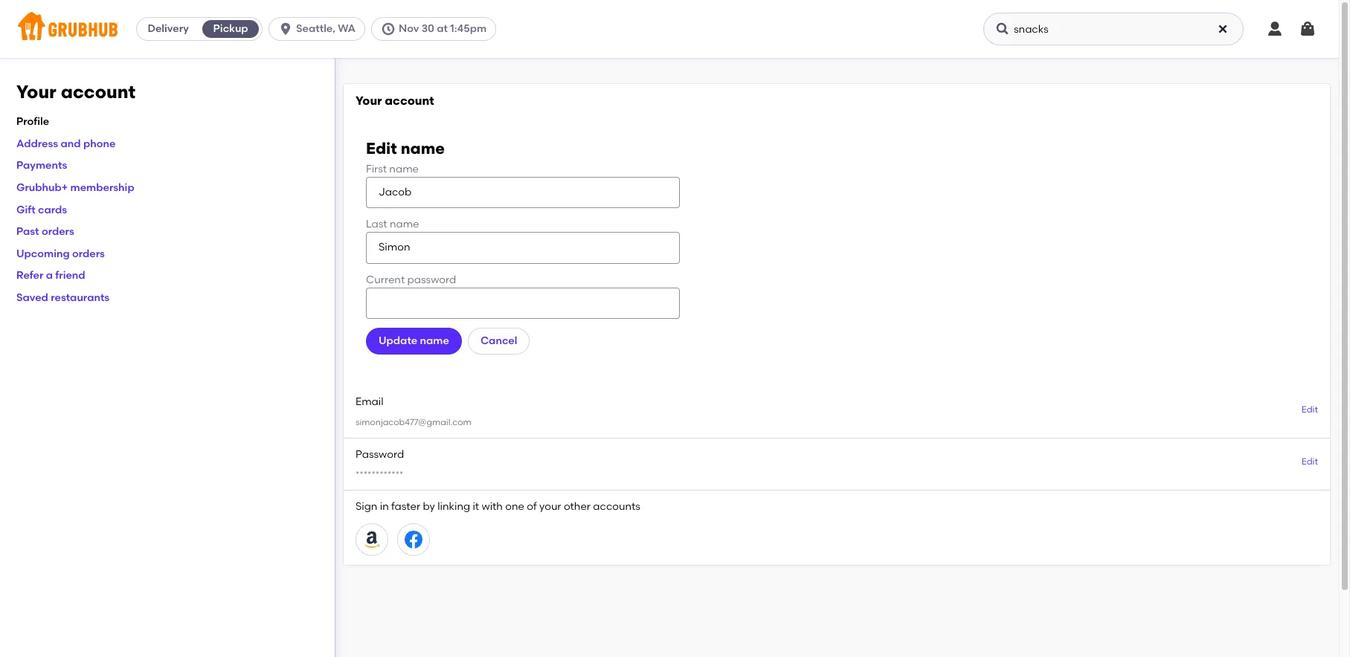 Task type: vqa. For each thing, say whether or not it's contained in the screenshot.
IHOP Save this restaurant button
no



Task type: describe. For each thing, give the bounding box(es) containing it.
it
[[473, 501, 479, 513]]

cards
[[38, 204, 67, 216]]

your account inside the edit name form
[[356, 94, 434, 108]]

nov 30 at 1:45pm button
[[371, 17, 502, 41]]

0 horizontal spatial your account
[[16, 81, 136, 103]]

pickup button
[[199, 17, 262, 41]]

past orders
[[16, 226, 74, 238]]

orders for past orders
[[42, 226, 74, 238]]

email
[[356, 396, 384, 409]]

first
[[366, 163, 387, 175]]

30
[[422, 22, 434, 35]]

cancel
[[481, 335, 517, 348]]

edit button for email
[[1302, 404, 1319, 417]]

your
[[539, 501, 561, 513]]

other
[[564, 501, 591, 513]]

a
[[46, 270, 53, 282]]

name for edit name
[[401, 139, 445, 157]]

0 horizontal spatial svg image
[[996, 22, 1010, 36]]

2 horizontal spatial svg image
[[1266, 20, 1284, 38]]

sign
[[356, 501, 378, 513]]

friend
[[55, 270, 85, 282]]

delivery button
[[137, 17, 199, 41]]

edit for edit name
[[366, 139, 397, 157]]

address
[[16, 138, 58, 150]]

of
[[527, 501, 537, 513]]

nov
[[399, 22, 419, 35]]

profile link
[[16, 116, 49, 128]]

payments
[[16, 160, 67, 172]]

edit name
[[366, 139, 445, 157]]

last
[[366, 218, 387, 231]]

main navigation navigation
[[0, 0, 1339, 58]]

password
[[407, 274, 456, 286]]

name for first name
[[389, 163, 419, 175]]

password
[[356, 448, 404, 461]]

First name text field
[[366, 177, 680, 208]]

gift cards link
[[16, 204, 67, 216]]

address and phone
[[16, 138, 116, 150]]

name for last name
[[390, 218, 419, 231]]

delivery
[[148, 22, 189, 35]]

saved
[[16, 292, 48, 304]]

nov 30 at 1:45pm
[[399, 22, 487, 35]]

saved restaurants
[[16, 292, 110, 304]]

update name
[[379, 335, 449, 348]]

seattle, wa
[[296, 22, 356, 35]]

update name button
[[366, 328, 462, 355]]

************
[[356, 469, 404, 480]]

svg image for seattle, wa
[[278, 22, 293, 36]]

sign in faster by linking it with one of your other accounts
[[356, 501, 641, 513]]

edit for password's edit button
[[1302, 457, 1319, 468]]

grubhub+
[[16, 182, 68, 194]]

1 horizontal spatial svg image
[[1217, 23, 1229, 35]]

pickup
[[213, 22, 248, 35]]

wa
[[338, 22, 356, 35]]

phone
[[83, 138, 116, 150]]

edit button for password
[[1302, 456, 1319, 469]]



Task type: locate. For each thing, give the bounding box(es) containing it.
1:45pm
[[450, 22, 487, 35]]

one
[[505, 501, 525, 513]]

your
[[16, 81, 56, 103], [356, 94, 382, 108]]

0 horizontal spatial svg image
[[278, 22, 293, 36]]

name inside update name button
[[420, 335, 449, 348]]

update
[[379, 335, 418, 348]]

current password
[[366, 274, 456, 286]]

your account
[[16, 81, 136, 103], [356, 94, 434, 108]]

svg image
[[1299, 20, 1317, 38], [278, 22, 293, 36], [381, 22, 396, 36]]

orders up upcoming orders "link"
[[42, 226, 74, 238]]

2 vertical spatial edit
[[1302, 457, 1319, 468]]

0 vertical spatial edit
[[366, 139, 397, 157]]

gift
[[16, 204, 35, 216]]

svg image
[[1266, 20, 1284, 38], [996, 22, 1010, 36], [1217, 23, 1229, 35]]

faster
[[391, 501, 420, 513]]

1 vertical spatial edit
[[1302, 405, 1319, 415]]

your inside the edit name form
[[356, 94, 382, 108]]

upcoming
[[16, 248, 70, 260]]

past orders link
[[16, 226, 74, 238]]

0 horizontal spatial account
[[61, 81, 136, 103]]

refer a friend
[[16, 270, 85, 282]]

1 vertical spatial edit button
[[1302, 456, 1319, 469]]

account inside the edit name form
[[385, 94, 434, 108]]

edit button
[[1302, 404, 1319, 417], [1302, 456, 1319, 469]]

with
[[482, 501, 503, 513]]

seattle, wa button
[[269, 17, 371, 41]]

current
[[366, 274, 405, 286]]

svg image inside nov 30 at 1:45pm button
[[381, 22, 396, 36]]

0 vertical spatial orders
[[42, 226, 74, 238]]

1 edit button from the top
[[1302, 404, 1319, 417]]

simonjacob477@gmail.com
[[356, 417, 472, 428]]

1 horizontal spatial account
[[385, 94, 434, 108]]

Search for food, convenience, alcohol... search field
[[984, 13, 1244, 45]]

your account up edit name
[[356, 94, 434, 108]]

1 horizontal spatial your account
[[356, 94, 434, 108]]

your account up and
[[16, 81, 136, 103]]

orders
[[42, 226, 74, 238], [72, 248, 105, 260]]

1 horizontal spatial your
[[356, 94, 382, 108]]

edit name form
[[344, 84, 1330, 566]]

restaurants
[[51, 292, 110, 304]]

past
[[16, 226, 39, 238]]

0 horizontal spatial your
[[16, 81, 56, 103]]

payments link
[[16, 160, 67, 172]]

membership
[[70, 182, 134, 194]]

saved restaurants link
[[16, 292, 110, 304]]

name up the first name
[[401, 139, 445, 157]]

name down edit name
[[389, 163, 419, 175]]

gift cards
[[16, 204, 67, 216]]

your up "profile" link in the left top of the page
[[16, 81, 56, 103]]

name right last at top left
[[390, 218, 419, 231]]

Current password password field
[[366, 288, 680, 319]]

at
[[437, 22, 448, 35]]

2 edit button from the top
[[1302, 456, 1319, 469]]

seattle,
[[296, 22, 335, 35]]

edit for edit button corresponding to email
[[1302, 405, 1319, 415]]

grubhub+ membership
[[16, 182, 134, 194]]

orders for upcoming orders
[[72, 248, 105, 260]]

0 vertical spatial edit button
[[1302, 404, 1319, 417]]

2 horizontal spatial svg image
[[1299, 20, 1317, 38]]

linking
[[438, 501, 470, 513]]

Last name text field
[[366, 232, 680, 264]]

by
[[423, 501, 435, 513]]

in
[[380, 501, 389, 513]]

refer a friend link
[[16, 270, 85, 282]]

login with amazon image
[[363, 531, 381, 549]]

profile
[[16, 116, 49, 128]]

account up phone on the top left of page
[[61, 81, 136, 103]]

name right update
[[420, 335, 449, 348]]

grubhub+ membership link
[[16, 182, 134, 194]]

edit
[[366, 139, 397, 157], [1302, 405, 1319, 415], [1302, 457, 1319, 468]]

orders up friend on the left
[[72, 248, 105, 260]]

1 vertical spatial orders
[[72, 248, 105, 260]]

first name
[[366, 163, 419, 175]]

name for update name
[[420, 335, 449, 348]]

and
[[61, 138, 81, 150]]

svg image for nov 30 at 1:45pm
[[381, 22, 396, 36]]

cancel button
[[468, 328, 530, 355]]

svg image inside seattle, wa button
[[278, 22, 293, 36]]

your up edit name
[[356, 94, 382, 108]]

upcoming orders
[[16, 248, 105, 260]]

address and phone link
[[16, 138, 116, 150]]

refer
[[16, 270, 43, 282]]

name
[[401, 139, 445, 157], [389, 163, 419, 175], [390, 218, 419, 231], [420, 335, 449, 348]]

account
[[61, 81, 136, 103], [385, 94, 434, 108]]

upcoming orders link
[[16, 248, 105, 260]]

1 horizontal spatial svg image
[[381, 22, 396, 36]]

accounts
[[593, 501, 641, 513]]

account up edit name
[[385, 94, 434, 108]]

last name
[[366, 218, 419, 231]]

login with facebook image
[[405, 531, 423, 549]]



